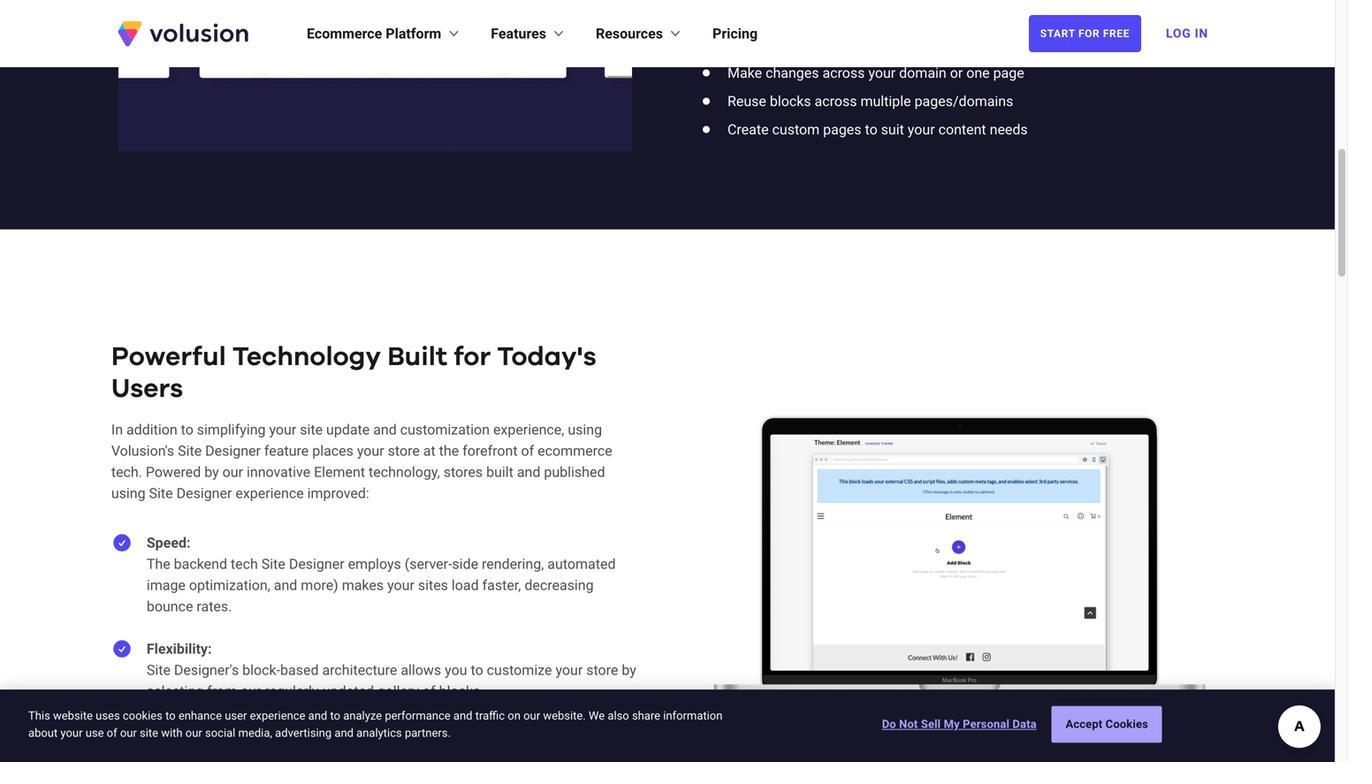 Task type: describe. For each thing, give the bounding box(es) containing it.
performance
[[385, 709, 451, 723]]

my
[[944, 718, 960, 731]]

create
[[728, 121, 769, 138]]

our down enhance
[[186, 727, 202, 740]]

of inside in addition to simplifying your site update and customization experience, using volusion's site designer feature places your store at the forefront of ecommerce tech. powered by our innovative element technology, stores built and published using site designer experience improved:
[[521, 443, 534, 460]]

by inside in addition to simplifying your site update and customization experience, using volusion's site designer feature places your store at the forefront of ecommerce tech. powered by our innovative element technology, stores built and published using site designer experience improved:
[[205, 464, 219, 481]]

ease-of-use:
[[147, 726, 228, 743]]

the
[[147, 556, 170, 573]]

1 horizontal spatial from
[[896, 8, 926, 25]]

site inside in addition to simplifying your site update and customization experience, using volusion's site designer feature places your store at the forefront of ecommerce tech. powered by our innovative element technology, stores built and published using site designer experience improved:
[[300, 422, 323, 438]]

store inside in addition to simplifying your site update and customization experience, using volusion's site designer feature places your store at the forefront of ecommerce tech. powered by our innovative element technology, stores built and published using site designer experience improved:
[[388, 443, 420, 460]]

speed: the backend tech site designer employs (server-side rendering, automated image optimization, and more) makes your sites load faster, decreasing bounce rates.
[[147, 535, 616, 615]]

social
[[205, 727, 236, 740]]

site down powered
[[149, 485, 173, 502]]

needs
[[990, 121, 1028, 138]]

resources button
[[596, 23, 685, 44]]

features
[[491, 25, 547, 42]]

not
[[900, 718, 918, 731]]

across for your
[[823, 65, 865, 81]]

this website uses cookies to enhance user experience and to analyze performance and traffic on our website. we also share information about your use of our site with our social media, advertising and analytics partners.
[[28, 709, 723, 740]]

enhance
[[179, 709, 222, 723]]

pricing link
[[713, 23, 758, 44]]

improved:
[[307, 485, 370, 502]]

start for free
[[1041, 27, 1130, 40]]

website
[[53, 709, 93, 723]]

site inside flexibility: site designer's block-based architecture allows you to customize your store by selecting from our regularly-updated gallery of blocks.
[[147, 662, 171, 679]]

this
[[28, 709, 50, 723]]

built
[[487, 464, 514, 481]]

our down cookies
[[120, 727, 137, 740]]

accept cookies
[[1066, 718, 1149, 731]]

1 vertical spatial designer
[[177, 485, 232, 502]]

multiple
[[861, 93, 912, 110]]

you
[[445, 662, 467, 679]]

(server-
[[405, 556, 452, 573]]

rendering,
[[482, 556, 544, 573]]

in addition to simplifying your site update and customization experience, using volusion's site designer feature places your store at the forefront of ecommerce tech. powered by our innovative element technology, stores built and published using site designer experience improved:
[[111, 422, 613, 502]]

partners.
[[405, 727, 451, 740]]

use:
[[201, 726, 228, 743]]

on
[[508, 709, 521, 723]]

to left "suit"
[[865, 121, 878, 138]]

customize
[[487, 662, 552, 679]]

by inside flexibility: site designer's block-based architecture allows you to customize your store by selecting from our regularly-updated gallery of blocks.
[[622, 662, 637, 679]]

resources
[[596, 25, 663, 42]]

platform
[[386, 25, 442, 42]]

select
[[728, 8, 767, 25]]

makes
[[342, 577, 384, 594]]

site up powered
[[178, 443, 202, 460]]

update
[[326, 422, 370, 438]]

0 vertical spatial designer
[[205, 443, 261, 460]]

sell
[[921, 718, 941, 731]]

your up feature
[[269, 422, 297, 438]]

and up the or
[[942, 36, 966, 53]]

your down update
[[357, 443, 384, 460]]

with
[[161, 727, 183, 740]]

use inside 'this website uses cookies to enhance user experience and to analyze performance and traffic on our website. we also share information about your use of our site with our social media, advertising and analytics partners.'
[[86, 727, 104, 740]]

media,
[[238, 727, 272, 740]]

side
[[452, 556, 479, 573]]

today's
[[498, 344, 597, 371]]

features button
[[491, 23, 568, 44]]

innovative
[[247, 464, 311, 481]]

and right update
[[373, 422, 397, 438]]

employs
[[348, 556, 401, 573]]

to inside flexibility: site designer's block-based architecture allows you to customize your store by selecting from our regularly-updated gallery of blocks.
[[471, 662, 484, 679]]

your inside flexibility: site designer's block-based architecture allows you to customize your store by selecting from our regularly-updated gallery of blocks.
[[556, 662, 583, 679]]

ready-
[[770, 8, 809, 25]]

pages/domains
[[915, 93, 1014, 110]]

custom
[[773, 121, 820, 138]]

suit
[[882, 121, 905, 138]]

bounce
[[147, 599, 193, 615]]

faster,
[[483, 577, 521, 594]]

addition
[[126, 422, 177, 438]]

1 vertical spatial blocks
[[770, 93, 812, 110]]

users
[[111, 376, 183, 403]]

website.
[[543, 709, 586, 723]]

create custom pages to suit your content needs
[[728, 121, 1028, 138]]

reuse
[[728, 93, 767, 110]]

accept
[[1066, 718, 1103, 731]]

uses
[[96, 709, 120, 723]]

store inside flexibility: site designer's block-based architecture allows you to customize your store by selecting from our regularly-updated gallery of blocks.
[[587, 662, 619, 679]]

our right on
[[524, 709, 541, 723]]

built
[[388, 344, 448, 371]]

site inside 'this website uses cookies to enhance user experience and to analyze performance and traffic on our website. we also share information about your use of our site with our social media, advertising and analytics partners.'
[[140, 727, 158, 740]]

layouts,
[[890, 36, 939, 53]]

to up with
[[165, 709, 176, 723]]

changes
[[766, 65, 819, 81]]

pricing
[[713, 25, 758, 42]]

powered
[[146, 464, 201, 481]]

flexibility: site designer's block-based architecture allows you to customize your store by selecting from our regularly-updated gallery of blocks.
[[147, 641, 637, 700]]

styling,
[[779, 36, 823, 53]]

tech
[[231, 556, 258, 573]]

ecommerce
[[538, 443, 613, 460]]



Task type: vqa. For each thing, say whether or not it's contained in the screenshot.
the bottommost OF
yes



Task type: locate. For each thing, give the bounding box(es) containing it.
designer's
[[174, 662, 239, 679]]

technology,
[[369, 464, 440, 481]]

select ready-to-use blocks from our library
[[728, 8, 992, 25]]

data
[[1013, 718, 1037, 731]]

0 vertical spatial use
[[825, 8, 848, 25]]

site down cookies
[[140, 727, 158, 740]]

0 vertical spatial blocks
[[851, 8, 893, 25]]

0 vertical spatial across
[[823, 65, 865, 81]]

your inside 'this website uses cookies to enhance user experience and to analyze performance and traffic on our website. we also share information about your use of our site with our social media, advertising and analytics partners.'
[[61, 727, 83, 740]]

from down designer's
[[207, 683, 237, 700]]

our inside in addition to simplifying your site update and customization experience, using volusion's site designer feature places your store at the forefront of ecommerce tech. powered by our innovative element technology, stores built and published using site designer experience improved:
[[223, 464, 243, 481]]

0 horizontal spatial of
[[107, 727, 117, 740]]

designer
[[205, 443, 261, 460], [177, 485, 232, 502], [289, 556, 345, 573]]

to right addition
[[181, 422, 194, 438]]

across down rearrange
[[823, 65, 865, 81]]

designer inside speed: the backend tech site designer employs (server-side rendering, automated image optimization, and more) makes your sites load faster, decreasing bounce rates.
[[289, 556, 345, 573]]

1 vertical spatial site
[[140, 727, 158, 740]]

2 vertical spatial designer
[[289, 556, 345, 573]]

more)
[[301, 577, 339, 594]]

our down block-
[[241, 683, 261, 700]]

experience up media,
[[250, 709, 306, 723]]

rearrange
[[827, 36, 887, 53]]

forefront
[[463, 443, 518, 460]]

1 vertical spatial from
[[207, 683, 237, 700]]

your inside speed: the backend tech site designer employs (server-side rendering, automated image optimization, and more) makes your sites load faster, decreasing bounce rates.
[[387, 577, 415, 594]]

experience inside 'this website uses cookies to enhance user experience and to analyze performance and traffic on our website. we also share information about your use of our site with our social media, advertising and analytics partners.'
[[250, 709, 306, 723]]

of down uses
[[107, 727, 117, 740]]

your up 'multiple'
[[869, 65, 896, 81]]

use down uses
[[86, 727, 104, 740]]

blocks.
[[439, 683, 484, 700]]

site inside speed: the backend tech site designer employs (server-side rendering, automated image optimization, and more) makes your sites load faster, decreasing bounce rates.
[[262, 556, 286, 573]]

site
[[300, 422, 323, 438], [140, 727, 158, 740]]

1 horizontal spatial use
[[825, 8, 848, 25]]

sites
[[418, 577, 448, 594]]

1 vertical spatial experience
[[250, 709, 306, 723]]

customization
[[400, 422, 490, 438]]

blocks up 'change styling, rearrange layouts, and more'
[[851, 8, 893, 25]]

0 horizontal spatial by
[[205, 464, 219, 481]]

1 vertical spatial by
[[622, 662, 637, 679]]

1 horizontal spatial blocks
[[851, 8, 893, 25]]

make
[[728, 65, 763, 81]]

your right "suit"
[[908, 121, 935, 138]]

load
[[452, 577, 479, 594]]

1 vertical spatial across
[[815, 93, 857, 110]]

experience inside in addition to simplifying your site update and customization experience, using volusion's site designer feature places your store at the forefront of ecommerce tech. powered by our innovative element technology, stores built and published using site designer experience improved:
[[236, 485, 304, 502]]

traffic
[[476, 709, 505, 723]]

free
[[1104, 27, 1130, 40]]

0 horizontal spatial blocks
[[770, 93, 812, 110]]

information
[[664, 709, 723, 723]]

to left 'analyze'
[[330, 709, 341, 723]]

across for multiple
[[815, 93, 857, 110]]

analyze
[[343, 709, 382, 723]]

stores
[[444, 464, 483, 481]]

0 horizontal spatial using
[[111, 485, 146, 502]]

selecting
[[147, 683, 204, 700]]

2 vertical spatial of
[[107, 727, 117, 740]]

by right powered
[[205, 464, 219, 481]]

advertising
[[275, 727, 332, 740]]

and right built
[[517, 464, 541, 481]]

use up rearrange
[[825, 8, 848, 25]]

site up selecting on the left of the page
[[147, 662, 171, 679]]

pages
[[824, 121, 862, 138]]

1 horizontal spatial site
[[300, 422, 323, 438]]

1 vertical spatial use
[[86, 727, 104, 740]]

updated
[[323, 683, 374, 700]]

automated
[[548, 556, 616, 573]]

by up also
[[622, 662, 637, 679]]

backend
[[174, 556, 227, 573]]

0 horizontal spatial from
[[207, 683, 237, 700]]

our
[[930, 8, 950, 25], [223, 464, 243, 481], [241, 683, 261, 700], [524, 709, 541, 723], [120, 727, 137, 740], [186, 727, 202, 740]]

0 vertical spatial by
[[205, 464, 219, 481]]

1 horizontal spatial by
[[622, 662, 637, 679]]

our down simplifying
[[223, 464, 243, 481]]

image
[[147, 577, 186, 594]]

more
[[969, 36, 1002, 53]]

blocks down changes
[[770, 93, 812, 110]]

ecommerce platform
[[307, 25, 442, 42]]

change styling, rearrange layouts, and more
[[728, 36, 1002, 53]]

your down website
[[61, 727, 83, 740]]

gallery
[[378, 683, 419, 700]]

ecommerce platform button
[[307, 23, 463, 44]]

0 horizontal spatial store
[[388, 443, 420, 460]]

your up website.
[[556, 662, 583, 679]]

from
[[896, 8, 926, 25], [207, 683, 237, 700]]

our left library
[[930, 8, 950, 25]]

site up places
[[300, 422, 323, 438]]

blocks
[[851, 8, 893, 25], [770, 93, 812, 110]]

privacy alert dialog
[[0, 690, 1336, 762]]

log
[[1167, 26, 1192, 41]]

and left more)
[[274, 577, 297, 594]]

across up 'pages'
[[815, 93, 857, 110]]

places
[[312, 443, 354, 460]]

and
[[942, 36, 966, 53], [373, 422, 397, 438], [517, 464, 541, 481], [274, 577, 297, 594], [308, 709, 327, 723], [454, 709, 473, 723], [335, 727, 354, 740]]

for
[[454, 344, 491, 371]]

1 horizontal spatial store
[[587, 662, 619, 679]]

feature
[[264, 443, 309, 460]]

and down 'analyze'
[[335, 727, 354, 740]]

of-
[[183, 726, 201, 743]]

0 vertical spatial using
[[568, 422, 602, 438]]

rates.
[[197, 599, 232, 615]]

1 vertical spatial store
[[587, 662, 619, 679]]

published
[[544, 464, 605, 481]]

1 horizontal spatial of
[[423, 683, 436, 700]]

in
[[1195, 26, 1209, 41]]

from up layouts,
[[896, 8, 926, 25]]

1 vertical spatial of
[[423, 683, 436, 700]]

share
[[632, 709, 661, 723]]

ease-
[[147, 726, 183, 743]]

0 horizontal spatial use
[[86, 727, 104, 740]]

volusion's
[[111, 443, 174, 460]]

using down tech.
[[111, 485, 146, 502]]

and inside speed: the backend tech site designer employs (server-side rendering, automated image optimization, and more) makes your sites load faster, decreasing bounce rates.
[[274, 577, 297, 594]]

start
[[1041, 27, 1076, 40]]

0 vertical spatial site
[[300, 422, 323, 438]]

your left sites
[[387, 577, 415, 594]]

regularly-
[[265, 683, 323, 700]]

decreasing
[[525, 577, 594, 594]]

using up ecommerce
[[568, 422, 602, 438]]

library
[[954, 8, 992, 25]]

site right tech
[[262, 556, 286, 573]]

of down allows
[[423, 683, 436, 700]]

to inside in addition to simplifying your site update and customization experience, using volusion's site designer feature places your store at the forefront of ecommerce tech. powered by our innovative element technology, stores built and published using site designer experience improved:
[[181, 422, 194, 438]]

designer down simplifying
[[205, 443, 261, 460]]

experience down innovative
[[236, 485, 304, 502]]

element
[[314, 464, 365, 481]]

0 vertical spatial from
[[896, 8, 926, 25]]

accept cookies button
[[1052, 706, 1163, 743]]

page
[[994, 65, 1025, 81]]

of inside flexibility: site designer's block-based architecture allows you to customize your store by selecting from our regularly-updated gallery of blocks.
[[423, 683, 436, 700]]

do not sell my personal data button
[[882, 707, 1037, 742]]

2 horizontal spatial of
[[521, 443, 534, 460]]

simplifying
[[197, 422, 266, 438]]

store up the we
[[587, 662, 619, 679]]

cookies
[[123, 709, 163, 723]]

designer up more)
[[289, 556, 345, 573]]

0 vertical spatial store
[[388, 443, 420, 460]]

of down 'experience,'
[[521, 443, 534, 460]]

powerful
[[111, 344, 226, 371]]

analytics
[[357, 727, 402, 740]]

from inside flexibility: site designer's block-based architecture allows you to customize your store by selecting from our regularly-updated gallery of blocks.
[[207, 683, 237, 700]]

and down blocks. at the left of the page
[[454, 709, 473, 723]]

0 vertical spatial experience
[[236, 485, 304, 502]]

one
[[967, 65, 990, 81]]

1 horizontal spatial using
[[568, 422, 602, 438]]

0 vertical spatial of
[[521, 443, 534, 460]]

make changes across your domain or one page
[[728, 65, 1025, 81]]

architecture
[[322, 662, 397, 679]]

of inside 'this website uses cookies to enhance user experience and to analyze performance and traffic on our website. we also share information about your use of our site with our social media, advertising and analytics partners.'
[[107, 727, 117, 740]]

to right you
[[471, 662, 484, 679]]

or
[[951, 65, 963, 81]]

1 vertical spatial using
[[111, 485, 146, 502]]

our inside flexibility: site designer's block-based architecture allows you to customize your store by selecting from our regularly-updated gallery of blocks.
[[241, 683, 261, 700]]

0 horizontal spatial site
[[140, 727, 158, 740]]

we
[[589, 709, 605, 723]]

flexibility:
[[147, 641, 212, 658]]

and up advertising
[[308, 709, 327, 723]]

change
[[728, 36, 776, 53]]

store up technology,
[[388, 443, 420, 460]]

block-
[[242, 662, 280, 679]]

use
[[825, 8, 848, 25], [86, 727, 104, 740]]

of
[[521, 443, 534, 460], [423, 683, 436, 700], [107, 727, 117, 740]]

for
[[1079, 27, 1101, 40]]

by
[[205, 464, 219, 481], [622, 662, 637, 679]]

the
[[439, 443, 459, 460]]

based
[[280, 662, 319, 679]]

designer down powered
[[177, 485, 232, 502]]



